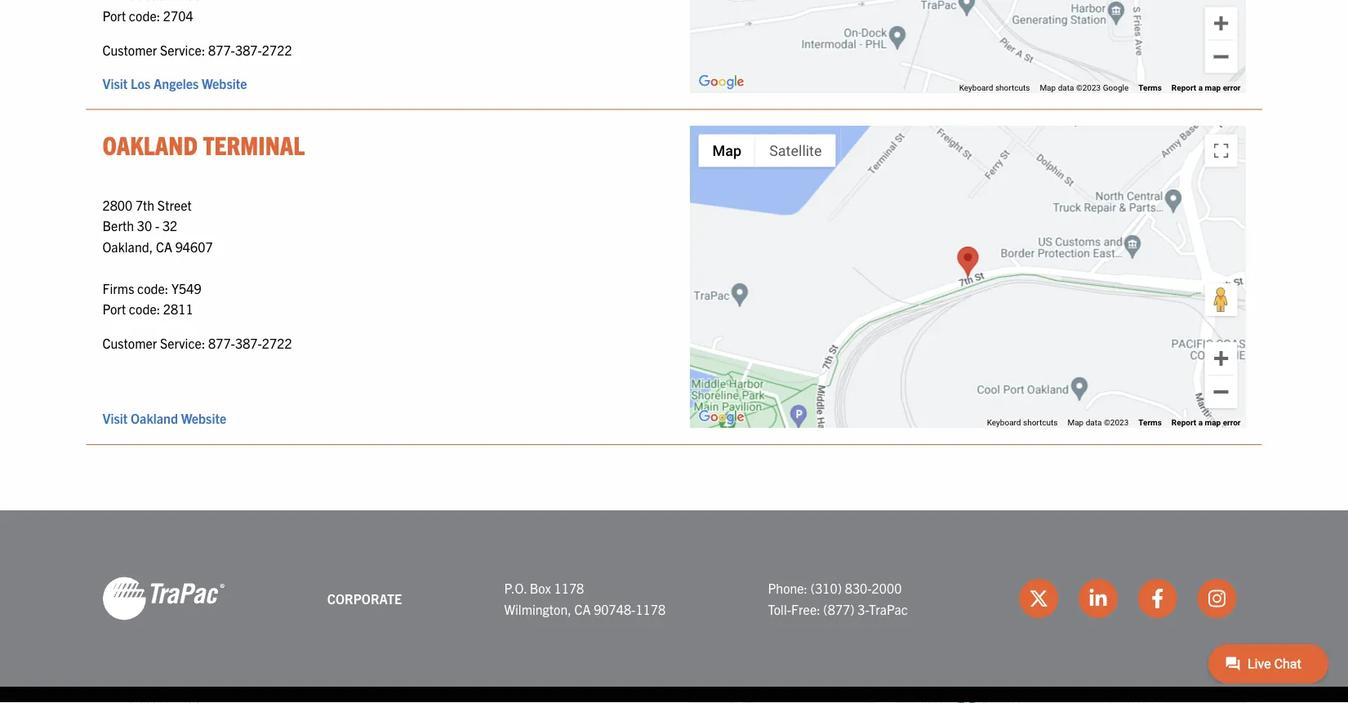 Task type: vqa. For each thing, say whether or not it's contained in the screenshot.
Safety to the left
no



Task type: locate. For each thing, give the bounding box(es) containing it.
ca inside p.o. box 1178 wilmington, ca 90748-1178
[[575, 601, 591, 618]]

oakland,
[[103, 239, 153, 255]]

error for map data ©2023
[[1223, 418, 1241, 428]]

1178
[[554, 580, 584, 597], [636, 601, 666, 618]]

0 vertical spatial google image
[[695, 72, 749, 93]]

map data ©2023
[[1068, 418, 1129, 428]]

2000
[[872, 580, 902, 597]]

1 vertical spatial 1178
[[636, 601, 666, 618]]

shortcuts for map data ©2023 google
[[996, 83, 1030, 93]]

customer up los
[[103, 41, 157, 58]]

1 vertical spatial report a map error
[[1172, 418, 1241, 428]]

angeles
[[154, 75, 199, 91]]

1 google image from the top
[[695, 72, 749, 93]]

oakland
[[103, 128, 198, 160], [131, 411, 178, 427]]

1 vertical spatial terms
[[1139, 418, 1162, 428]]

0 vertical spatial 1178
[[554, 580, 584, 597]]

1 vertical spatial customer service: 877-387-2722
[[103, 335, 292, 352]]

90748-
[[594, 601, 636, 618]]

terms link right google
[[1139, 83, 1162, 93]]

2 387- from the top
[[235, 335, 262, 352]]

1 vertical spatial ca
[[575, 601, 591, 618]]

map inside popup button
[[713, 142, 742, 160]]

1 terms from the top
[[1139, 83, 1162, 93]]

customer down firms code:  y549 port code:  2811
[[103, 335, 157, 352]]

report a map error link
[[1172, 83, 1241, 93], [1172, 418, 1241, 428]]

387-
[[235, 41, 262, 58], [235, 335, 262, 352]]

2 report a map error from the top
[[1172, 418, 1241, 428]]

code: left 2704 on the top left of the page
[[129, 7, 160, 24]]

0 horizontal spatial ©2023
[[1077, 83, 1101, 93]]

a for map data ©2023
[[1199, 418, 1203, 428]]

0 vertical spatial customer service: 877-387-2722
[[103, 41, 292, 58]]

terms
[[1139, 83, 1162, 93], [1139, 418, 1162, 428]]

0 horizontal spatial data
[[1058, 83, 1075, 93]]

1 vertical spatial a
[[1199, 418, 1203, 428]]

keyboard shortcuts
[[960, 83, 1030, 93], [987, 418, 1058, 428]]

2 a from the top
[[1199, 418, 1203, 428]]

firms
[[103, 280, 134, 297]]

2 report from the top
[[1172, 418, 1197, 428]]

los
[[131, 75, 151, 91]]

2 vertical spatial map
[[1068, 418, 1084, 428]]

0 vertical spatial ©2023
[[1077, 83, 1101, 93]]

error
[[1223, 83, 1241, 93], [1223, 418, 1241, 428]]

menu bar
[[699, 135, 836, 167]]

0 vertical spatial 2722
[[262, 41, 292, 58]]

code: up 2811
[[137, 280, 169, 297]]

0 vertical spatial 387-
[[235, 41, 262, 58]]

©2023
[[1077, 83, 1101, 93], [1104, 418, 1129, 428]]

0 vertical spatial report a map error link
[[1172, 83, 1241, 93]]

0 vertical spatial map
[[1205, 83, 1221, 93]]

keyboard shortcuts button
[[960, 82, 1030, 94], [987, 418, 1058, 429]]

0 vertical spatial report a map error
[[1172, 83, 1241, 93]]

map region for port code:  2704
[[583, 0, 1349, 192]]

0 vertical spatial a
[[1199, 83, 1203, 93]]

2 terms from the top
[[1139, 418, 1162, 428]]

map for map data ©2023
[[1068, 418, 1084, 428]]

1 vertical spatial data
[[1086, 418, 1102, 428]]

data
[[1058, 83, 1075, 93], [1086, 418, 1102, 428]]

terms link
[[1139, 83, 1162, 93], [1139, 418, 1162, 428]]

trapac
[[869, 601, 908, 618]]

1 vertical spatial customer
[[103, 335, 157, 352]]

0 vertical spatial shortcuts
[[996, 83, 1030, 93]]

1 vertical spatial google image
[[695, 407, 749, 429]]

1 customer service: 877-387-2722 from the top
[[103, 41, 292, 58]]

data for map data ©2023
[[1086, 418, 1102, 428]]

2 service: from the top
[[160, 335, 205, 352]]

1 customer from the top
[[103, 41, 157, 58]]

1 port from the top
[[103, 7, 126, 24]]

2811
[[163, 301, 193, 318]]

2 horizontal spatial map
[[1068, 418, 1084, 428]]

ca down 32
[[156, 239, 172, 255]]

shortcuts left 'map data ©2023'
[[1024, 418, 1058, 428]]

1 vertical spatial terms link
[[1139, 418, 1162, 428]]

terms right google
[[1139, 83, 1162, 93]]

1 horizontal spatial ca
[[575, 601, 591, 618]]

report for map data ©2023 google
[[1172, 83, 1197, 93]]

terms right 'map data ©2023'
[[1139, 418, 1162, 428]]

0 horizontal spatial ca
[[156, 239, 172, 255]]

map
[[1205, 83, 1221, 93], [1205, 418, 1221, 428]]

2 error from the top
[[1223, 418, 1241, 428]]

2 vertical spatial code:
[[129, 301, 160, 318]]

1 terms link from the top
[[1139, 83, 1162, 93]]

3-
[[858, 601, 869, 618]]

1 visit from the top
[[103, 75, 128, 91]]

2 port from the top
[[103, 301, 126, 318]]

ca
[[156, 239, 172, 255], [575, 601, 591, 618]]

port left 2704 on the top left of the page
[[103, 7, 126, 24]]

0 horizontal spatial 1178
[[554, 580, 584, 597]]

customer service: 877-387-2722 down 2704 on the top left of the page
[[103, 41, 292, 58]]

0 vertical spatial oakland
[[103, 128, 198, 160]]

error for map data ©2023 google
[[1223, 83, 1241, 93]]

service:
[[160, 41, 205, 58], [160, 335, 205, 352]]

0 vertical spatial customer
[[103, 41, 157, 58]]

port down firms
[[103, 301, 126, 318]]

1 error from the top
[[1223, 83, 1241, 93]]

visit los angeles website
[[103, 75, 247, 91]]

toll-
[[768, 601, 792, 618]]

0 vertical spatial keyboard
[[960, 83, 994, 93]]

berth
[[103, 218, 134, 234]]

1 vertical spatial report
[[1172, 418, 1197, 428]]

code: down firms
[[129, 301, 160, 318]]

report a map error
[[1172, 83, 1241, 93], [1172, 418, 1241, 428]]

1 a from the top
[[1199, 83, 1203, 93]]

map region
[[583, 0, 1349, 192], [632, 22, 1259, 440]]

1 vertical spatial keyboard
[[987, 418, 1022, 428]]

shortcuts
[[996, 83, 1030, 93], [1024, 418, 1058, 428]]

1 vertical spatial map
[[713, 142, 742, 160]]

2 visit from the top
[[103, 411, 128, 427]]

1 report a map error from the top
[[1172, 83, 1241, 93]]

1 horizontal spatial map
[[1040, 83, 1056, 93]]

phone: (310) 830-2000 toll-free: (877) 3-trapac
[[768, 580, 908, 618]]

keyboard shortcuts for map data ©2023 google
[[960, 83, 1030, 93]]

p.o. box 1178 wilmington, ca 90748-1178
[[504, 580, 666, 618]]

877-
[[208, 41, 235, 58], [208, 335, 235, 352]]

2722
[[262, 41, 292, 58], [262, 335, 292, 352]]

0 vertical spatial port
[[103, 7, 126, 24]]

2 report a map error link from the top
[[1172, 418, 1241, 428]]

1 map from the top
[[1205, 83, 1221, 93]]

0 vertical spatial keyboard shortcuts
[[960, 83, 1030, 93]]

2 customer from the top
[[103, 335, 157, 352]]

code: for firms
[[137, 280, 169, 297]]

1 vertical spatial visit
[[103, 411, 128, 427]]

keyboard
[[960, 83, 994, 93], [987, 418, 1022, 428]]

0 vertical spatial code:
[[129, 7, 160, 24]]

1 vertical spatial map
[[1205, 418, 1221, 428]]

code: for port
[[129, 7, 160, 24]]

keyboard for map data ©2023 google
[[960, 83, 994, 93]]

0 vertical spatial terms
[[1139, 83, 1162, 93]]

0 vertical spatial map
[[1040, 83, 1056, 93]]

1 vertical spatial ©2023
[[1104, 418, 1129, 428]]

phone:
[[768, 580, 808, 597]]

0 vertical spatial keyboard shortcuts button
[[960, 82, 1030, 94]]

keyboard shortcuts for map data ©2023
[[987, 418, 1058, 428]]

0 vertical spatial data
[[1058, 83, 1075, 93]]

1 vertical spatial 387-
[[235, 335, 262, 352]]

1 report a map error link from the top
[[1172, 83, 1241, 93]]

0 vertical spatial 877-
[[208, 41, 235, 58]]

terms link right 'map data ©2023'
[[1139, 418, 1162, 428]]

report
[[1172, 83, 1197, 93], [1172, 418, 1197, 428]]

website
[[202, 75, 247, 91], [181, 411, 227, 427]]

map for map data ©2023 google
[[1205, 83, 1221, 93]]

1 vertical spatial error
[[1223, 418, 1241, 428]]

-
[[155, 218, 160, 234]]

0 vertical spatial ca
[[156, 239, 172, 255]]

1 877- from the top
[[208, 41, 235, 58]]

1 vertical spatial code:
[[137, 280, 169, 297]]

report a map error for map data ©2023 google
[[1172, 83, 1241, 93]]

menu bar containing map
[[699, 135, 836, 167]]

7th
[[136, 197, 155, 213]]

customer service: 877-387-2722 down 2811
[[103, 335, 292, 352]]

shortcuts left map data ©2023 google
[[996, 83, 1030, 93]]

0 horizontal spatial map
[[713, 142, 742, 160]]

1 vertical spatial 877-
[[208, 335, 235, 352]]

google
[[1103, 83, 1129, 93]]

1 vertical spatial keyboard shortcuts button
[[987, 418, 1058, 429]]

2800 7th street berth 30 - 32 oakland, ca 94607
[[103, 197, 213, 255]]

firms code:  y549 port code:  2811
[[103, 280, 202, 318]]

1 vertical spatial shortcuts
[[1024, 418, 1058, 428]]

0 vertical spatial error
[[1223, 83, 1241, 93]]

data for map data ©2023 google
[[1058, 83, 1075, 93]]

1 vertical spatial report a map error link
[[1172, 418, 1241, 428]]

0 vertical spatial report
[[1172, 83, 1197, 93]]

1 horizontal spatial data
[[1086, 418, 1102, 428]]

2 terms link from the top
[[1139, 418, 1162, 428]]

0 vertical spatial terms link
[[1139, 83, 1162, 93]]

0 vertical spatial visit
[[103, 75, 128, 91]]

1 report from the top
[[1172, 83, 1197, 93]]

customer
[[103, 41, 157, 58], [103, 335, 157, 352]]

visit oakland website
[[103, 411, 227, 427]]

visit los angeles website link
[[103, 75, 247, 91]]

customer service: 877-387-2722
[[103, 41, 292, 58], [103, 335, 292, 352]]

google image
[[695, 72, 749, 93], [695, 407, 749, 429]]

service: down 2811
[[160, 335, 205, 352]]

ca left the 90748-
[[575, 601, 591, 618]]

map
[[1040, 83, 1056, 93], [713, 142, 742, 160], [1068, 418, 1084, 428]]

footer containing p.o. box 1178
[[0, 511, 1349, 703]]

1 vertical spatial keyboard shortcuts
[[987, 418, 1058, 428]]

corporate image
[[103, 576, 225, 622]]

port inside firms code:  y549 port code:  2811
[[103, 301, 126, 318]]

1 vertical spatial 2722
[[262, 335, 292, 352]]

2 customer service: 877-387-2722 from the top
[[103, 335, 292, 352]]

code:
[[129, 7, 160, 24], [137, 280, 169, 297], [129, 301, 160, 318]]

1 horizontal spatial ©2023
[[1104, 418, 1129, 428]]

port
[[103, 7, 126, 24], [103, 301, 126, 318]]

visit
[[103, 75, 128, 91], [103, 411, 128, 427]]

footer
[[0, 511, 1349, 703]]

box
[[530, 580, 551, 597]]

1 service: from the top
[[160, 41, 205, 58]]

0 vertical spatial service:
[[160, 41, 205, 58]]

1 vertical spatial port
[[103, 301, 126, 318]]

p.o.
[[504, 580, 527, 597]]

2 map from the top
[[1205, 418, 1221, 428]]

1 vertical spatial service:
[[160, 335, 205, 352]]

report a map error link for map data ©2023 google
[[1172, 83, 1241, 93]]

a
[[1199, 83, 1203, 93], [1199, 418, 1203, 428]]

map region for oakland terminal
[[632, 22, 1259, 440]]

1 vertical spatial website
[[181, 411, 227, 427]]

©2023 for map data ©2023
[[1104, 418, 1129, 428]]

service: up angeles
[[160, 41, 205, 58]]



Task type: describe. For each thing, give the bounding box(es) containing it.
2704
[[163, 7, 193, 24]]

2800
[[103, 197, 133, 213]]

94607
[[175, 239, 213, 255]]

(877)
[[824, 601, 855, 618]]

corporate
[[327, 591, 402, 607]]

ca inside "2800 7th street berth 30 - 32 oakland, ca 94607"
[[156, 239, 172, 255]]

port code:  2704
[[103, 7, 193, 24]]

terminal
[[203, 128, 305, 160]]

visit oakland website link
[[103, 411, 227, 427]]

wilmington,
[[504, 601, 572, 618]]

oakland terminal
[[103, 128, 305, 160]]

0 vertical spatial website
[[202, 75, 247, 91]]

1 2722 from the top
[[262, 41, 292, 58]]

map for map data ©2023
[[1205, 418, 1221, 428]]

a for map data ©2023 google
[[1199, 83, 1203, 93]]

keyboard shortcuts button for map data ©2023 google
[[960, 82, 1030, 94]]

free:
[[792, 601, 821, 618]]

2 google image from the top
[[695, 407, 749, 429]]

terms link for map data ©2023
[[1139, 418, 1162, 428]]

terms for map data ©2023
[[1139, 418, 1162, 428]]

30
[[137, 218, 152, 234]]

830-
[[845, 580, 872, 597]]

keyboard for map data ©2023
[[987, 418, 1022, 428]]

©2023 for map data ©2023 google
[[1077, 83, 1101, 93]]

y549
[[172, 280, 202, 297]]

map for map data ©2023 google
[[1040, 83, 1056, 93]]

(310)
[[811, 580, 842, 597]]

terms link for map data ©2023 google
[[1139, 83, 1162, 93]]

2 877- from the top
[[208, 335, 235, 352]]

1 horizontal spatial 1178
[[636, 601, 666, 618]]

map button
[[699, 135, 756, 167]]

terms for map data ©2023 google
[[1139, 83, 1162, 93]]

satellite
[[770, 142, 822, 160]]

map data ©2023 google
[[1040, 83, 1129, 93]]

report a map error for map data ©2023
[[1172, 418, 1241, 428]]

report a map error link for map data ©2023
[[1172, 418, 1241, 428]]

visit for visit los angeles website
[[103, 75, 128, 91]]

visit for visit oakland website
[[103, 411, 128, 427]]

32
[[163, 218, 178, 234]]

map for map
[[713, 142, 742, 160]]

2 2722 from the top
[[262, 335, 292, 352]]

1 387- from the top
[[235, 41, 262, 58]]

street
[[158, 197, 192, 213]]

keyboard shortcuts button for map data ©2023
[[987, 418, 1058, 429]]

satellite button
[[756, 135, 836, 167]]

shortcuts for map data ©2023
[[1024, 418, 1058, 428]]

1 vertical spatial oakland
[[131, 411, 178, 427]]

report for map data ©2023
[[1172, 418, 1197, 428]]



